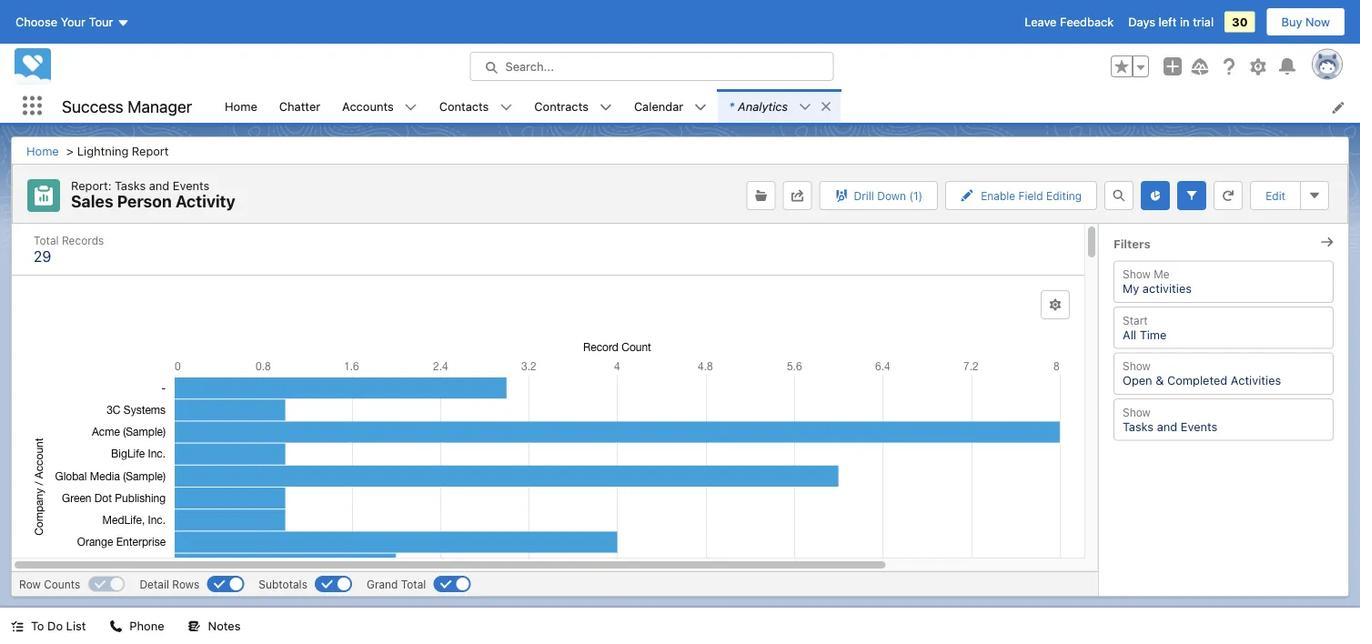 Task type: locate. For each thing, give the bounding box(es) containing it.
1 horizontal spatial text default image
[[110, 620, 122, 633]]

trial
[[1194, 15, 1215, 29]]

chatter link
[[268, 89, 332, 123]]

list item
[[718, 89, 841, 123]]

0 horizontal spatial text default image
[[188, 620, 201, 633]]

leave feedback
[[1025, 15, 1114, 29]]

in
[[1181, 15, 1190, 29]]

text default image inside to do list button
[[11, 620, 24, 633]]

0 vertical spatial text default image
[[820, 100, 833, 113]]

text default image left phone
[[110, 620, 122, 633]]

days left in trial
[[1129, 15, 1215, 29]]

text default image inside notes "button"
[[188, 620, 201, 633]]

calendar link
[[624, 89, 695, 123]]

text default image left to
[[11, 620, 24, 633]]

text default image
[[11, 620, 24, 633], [110, 620, 122, 633]]

1 vertical spatial text default image
[[188, 620, 201, 633]]

to do list
[[31, 619, 86, 633]]

list
[[214, 89, 1361, 123]]

*
[[729, 99, 735, 113]]

1 horizontal spatial text default image
[[820, 100, 833, 113]]

group
[[1112, 56, 1150, 77]]

text default image right analytics
[[820, 100, 833, 113]]

text default image
[[820, 100, 833, 113], [188, 620, 201, 633]]

text default image left notes
[[188, 620, 201, 633]]

choose your tour button
[[15, 7, 131, 36]]

success manager
[[62, 96, 192, 116]]

choose your tour
[[15, 15, 113, 29]]

0 horizontal spatial text default image
[[11, 620, 24, 633]]

search...
[[506, 60, 554, 73]]

* analytics
[[729, 99, 789, 113]]

accounts list item
[[332, 89, 429, 123]]

1 text default image from the left
[[11, 620, 24, 633]]

to do list button
[[0, 608, 97, 645]]

leave feedback link
[[1025, 15, 1114, 29]]

text default image inside phone button
[[110, 620, 122, 633]]

2 text default image from the left
[[110, 620, 122, 633]]

list item containing *
[[718, 89, 841, 123]]



Task type: describe. For each thing, give the bounding box(es) containing it.
contacts
[[439, 99, 489, 113]]

chatter
[[279, 99, 321, 113]]

accounts link
[[332, 89, 405, 123]]

days
[[1129, 15, 1156, 29]]

30
[[1233, 15, 1249, 29]]

home link
[[214, 89, 268, 123]]

search... button
[[470, 52, 834, 81]]

calendar
[[634, 99, 684, 113]]

do
[[47, 619, 63, 633]]

text default image for phone
[[110, 620, 122, 633]]

accounts
[[342, 99, 394, 113]]

buy now button
[[1267, 7, 1346, 36]]

choose
[[15, 15, 57, 29]]

list containing home
[[214, 89, 1361, 123]]

phone
[[130, 619, 164, 633]]

text default image for to do list
[[11, 620, 24, 633]]

success
[[62, 96, 124, 116]]

feedback
[[1061, 15, 1114, 29]]

your
[[61, 15, 86, 29]]

notes button
[[177, 608, 252, 645]]

contacts list item
[[429, 89, 524, 123]]

analytics
[[738, 99, 789, 113]]

list
[[66, 619, 86, 633]]

calendar list item
[[624, 89, 718, 123]]

buy now
[[1282, 15, 1331, 29]]

contracts list item
[[524, 89, 624, 123]]

manager
[[128, 96, 192, 116]]

now
[[1306, 15, 1331, 29]]

home
[[225, 99, 257, 113]]

to
[[31, 619, 44, 633]]

notes
[[208, 619, 241, 633]]

left
[[1159, 15, 1177, 29]]

contracts link
[[524, 89, 600, 123]]

leave
[[1025, 15, 1057, 29]]

buy
[[1282, 15, 1303, 29]]

contacts link
[[429, 89, 500, 123]]

tour
[[89, 15, 113, 29]]

contracts
[[535, 99, 589, 113]]

phone button
[[99, 608, 175, 645]]



Task type: vqa. For each thing, say whether or not it's contained in the screenshot.
THE OPPORTUNITIES list item
no



